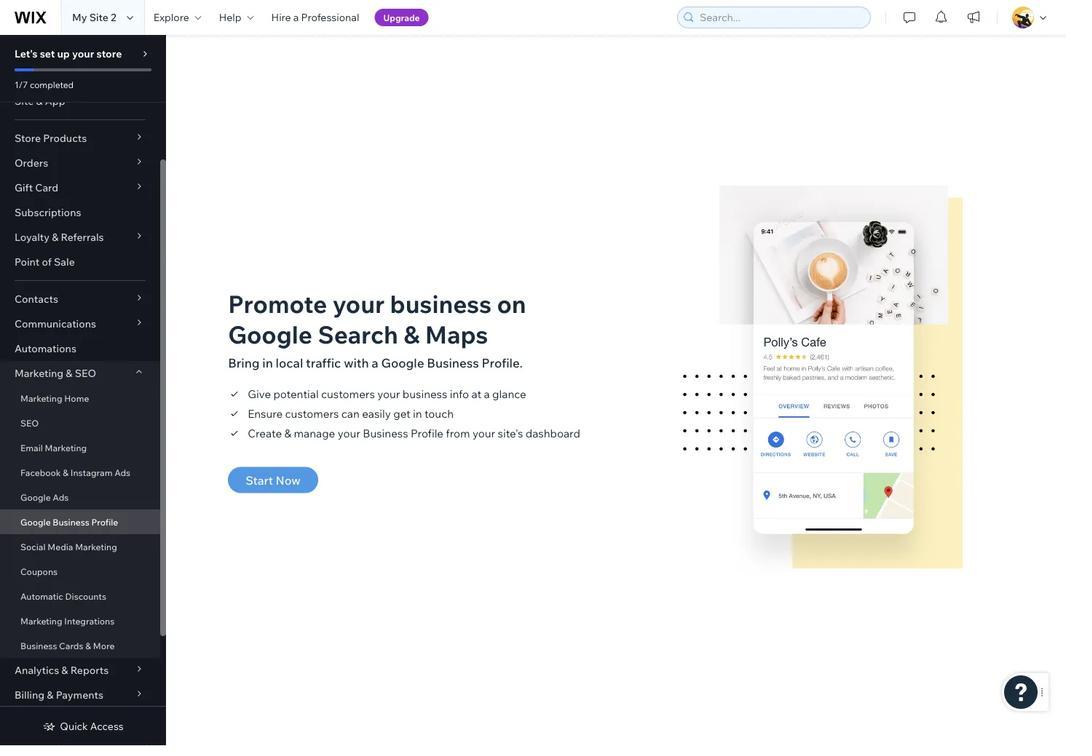 Task type: locate. For each thing, give the bounding box(es) containing it.
1 horizontal spatial profile
[[411, 426, 444, 440]]

google business profile
[[20, 517, 118, 528]]

a right hire
[[293, 11, 299, 24]]

site down 1/7 at the left top of the page
[[15, 95, 34, 107]]

& left maps
[[404, 319, 420, 350]]

my
[[72, 11, 87, 24]]

1 vertical spatial in
[[413, 407, 422, 421]]

& up home
[[66, 367, 73, 380]]

& right create
[[284, 426, 292, 440]]

marketing & seo button
[[0, 361, 160, 386]]

business up social media marketing
[[53, 517, 89, 528]]

& right loyalty
[[52, 231, 59, 244]]

upgrade button
[[375, 9, 429, 26]]

in left the local
[[262, 355, 273, 371]]

seo up email
[[20, 418, 39, 429]]

0 horizontal spatial site
[[15, 95, 34, 107]]

marketing
[[15, 367, 64, 380], [20, 393, 62, 404], [45, 443, 87, 454], [75, 542, 117, 553], [20, 616, 62, 627]]

profile up social media marketing 'link'
[[91, 517, 118, 528]]

0 vertical spatial seo
[[75, 367, 96, 380]]

quick
[[60, 721, 88, 733]]

start
[[246, 473, 273, 488]]

loyalty
[[15, 231, 50, 244]]

customers up manage
[[285, 407, 339, 421]]

social media marketing
[[20, 542, 117, 553]]

& for analytics & reports
[[61, 664, 68, 677]]

communications button
[[0, 312, 160, 337]]

0 horizontal spatial in
[[262, 355, 273, 371]]

my site 2
[[72, 11, 116, 24]]

& for loyalty & referrals
[[52, 231, 59, 244]]

marketing for integrations
[[20, 616, 62, 627]]

0 vertical spatial site
[[89, 11, 108, 24]]

ads
[[114, 467, 131, 478], [53, 492, 69, 503]]

business inside "promote your business on google search & maps bring in local traffic with a google business profile."
[[390, 288, 492, 319]]

0 vertical spatial ads
[[114, 467, 131, 478]]

marketing down marketing & seo on the left of the page
[[20, 393, 62, 404]]

1 vertical spatial profile
[[91, 517, 118, 528]]

& right billing
[[47, 689, 54, 702]]

2 vertical spatial a
[[484, 387, 490, 401]]

a right with
[[372, 355, 379, 371]]

automatic
[[20, 591, 63, 602]]

a right at
[[484, 387, 490, 401]]

automations
[[15, 342, 76, 355]]

at
[[472, 387, 482, 401]]

& down business cards & more
[[61, 664, 68, 677]]

& right facebook
[[63, 467, 69, 478]]

1 vertical spatial seo
[[20, 418, 39, 429]]

0 vertical spatial in
[[262, 355, 273, 371]]

analytics & reports
[[15, 664, 109, 677]]

your inside sidebar element
[[72, 47, 94, 60]]

0 horizontal spatial a
[[293, 11, 299, 24]]

set
[[40, 47, 55, 60]]

your for store
[[72, 47, 94, 60]]

dashboard
[[526, 426, 581, 440]]

ads right instagram
[[114, 467, 131, 478]]

0 horizontal spatial seo
[[20, 418, 39, 429]]

sidebar element
[[0, 35, 166, 747]]

profile down touch
[[411, 426, 444, 440]]

a inside 'link'
[[293, 11, 299, 24]]

marketing down automations
[[15, 367, 64, 380]]

your up easily
[[378, 387, 400, 401]]

seo inside dropdown button
[[75, 367, 96, 380]]

email
[[20, 443, 43, 454]]

customers
[[321, 387, 375, 401], [285, 407, 339, 421]]

1 horizontal spatial ads
[[114, 467, 131, 478]]

& for site & app
[[36, 95, 43, 107]]

more
[[93, 641, 115, 652]]

1 vertical spatial site
[[15, 95, 34, 107]]

business left on
[[390, 288, 492, 319]]

orders
[[15, 157, 48, 169]]

site left 2
[[89, 11, 108, 24]]

business down maps
[[427, 355, 479, 371]]

0 horizontal spatial ads
[[53, 492, 69, 503]]

seo
[[75, 367, 96, 380], [20, 418, 39, 429]]

from
[[446, 426, 470, 440]]

automatic discounts
[[20, 591, 106, 602]]

your inside "promote your business on google search & maps bring in local traffic with a google business profile."
[[333, 288, 385, 319]]

sale
[[54, 256, 75, 268]]

Search... field
[[696, 7, 866, 28]]

& left app
[[36, 95, 43, 107]]

1 horizontal spatial seo
[[75, 367, 96, 380]]

products
[[43, 132, 87, 145]]

create & manage your business profile from your site's dashboard
[[248, 426, 581, 440]]

business up touch
[[403, 387, 448, 401]]

marketing inside dropdown button
[[15, 367, 64, 380]]

0 vertical spatial a
[[293, 11, 299, 24]]

marketing inside 'link'
[[20, 393, 62, 404]]

1 horizontal spatial a
[[372, 355, 379, 371]]

& inside "promote your business on google search & maps bring in local traffic with a google business profile."
[[404, 319, 420, 350]]

now
[[276, 473, 301, 488]]

business cards & more link
[[0, 634, 160, 659]]

email marketing link
[[0, 436, 160, 460]]

& for billing & payments
[[47, 689, 54, 702]]

google up social
[[20, 517, 51, 528]]

your right from
[[473, 426, 496, 440]]

hire
[[271, 11, 291, 24]]

start now button
[[228, 467, 318, 493]]

coupons
[[20, 566, 58, 577]]

seo down automations link
[[75, 367, 96, 380]]

let's
[[15, 47, 38, 60]]

your right "up"
[[72, 47, 94, 60]]

promote your business on google search & maps bring in local traffic with a google business profile.
[[228, 288, 526, 371]]

glance
[[493, 387, 526, 401]]

communications
[[15, 318, 96, 330]]

ads up "google business profile"
[[53, 492, 69, 503]]

google down facebook
[[20, 492, 51, 503]]

& inside 'link'
[[63, 467, 69, 478]]

help button
[[210, 0, 263, 35]]

0 vertical spatial business
[[390, 288, 492, 319]]

0 vertical spatial profile
[[411, 426, 444, 440]]

subscriptions link
[[0, 200, 160, 225]]

1 horizontal spatial site
[[89, 11, 108, 24]]

marketing inside 'link'
[[75, 542, 117, 553]]

easily
[[362, 407, 391, 421]]

site inside site & app popup button
[[15, 95, 34, 107]]

in
[[262, 355, 273, 371], [413, 407, 422, 421]]

1 vertical spatial customers
[[285, 407, 339, 421]]

customers up the can
[[321, 387, 375, 401]]

potential
[[273, 387, 319, 401]]

orders button
[[0, 151, 160, 176]]

0 horizontal spatial profile
[[91, 517, 118, 528]]

manage
[[294, 426, 335, 440]]

marketing down automatic
[[20, 616, 62, 627]]

in right get
[[413, 407, 422, 421]]

your up with
[[333, 288, 385, 319]]

automatic discounts link
[[0, 584, 160, 609]]

google up give potential customers your business info at a glance
[[381, 355, 424, 371]]

1 vertical spatial ads
[[53, 492, 69, 503]]

discounts
[[65, 591, 106, 602]]

contacts button
[[0, 287, 160, 312]]

marketing up coupons link at the left
[[75, 542, 117, 553]]

google up the local
[[228, 319, 313, 350]]

marketing integrations link
[[0, 609, 160, 634]]

access
[[90, 721, 124, 733]]

ensure customers can easily get in touch
[[248, 407, 454, 421]]

facebook & instagram ads link
[[0, 460, 160, 485]]

your down the can
[[338, 426, 361, 440]]

& left more
[[85, 641, 91, 652]]

1 vertical spatial a
[[372, 355, 379, 371]]

1/7 completed
[[15, 79, 74, 90]]



Task type: vqa. For each thing, say whether or not it's contained in the screenshot.
Ensure
yes



Task type: describe. For each thing, give the bounding box(es) containing it.
0 vertical spatial customers
[[321, 387, 375, 401]]

1/7
[[15, 79, 28, 90]]

your for business
[[378, 387, 400, 401]]

on
[[497, 288, 526, 319]]

payments
[[56, 689, 103, 702]]

coupons link
[[0, 560, 160, 584]]

traffic
[[306, 355, 341, 371]]

billing & payments button
[[0, 683, 160, 708]]

media
[[48, 542, 73, 553]]

app
[[45, 95, 65, 107]]

local
[[276, 355, 303, 371]]

point of sale link
[[0, 250, 160, 275]]

facebook
[[20, 467, 61, 478]]

marketing home
[[20, 393, 89, 404]]

quick access button
[[42, 721, 124, 734]]

quick access
[[60, 721, 124, 733]]

analytics & reports button
[[0, 659, 160, 683]]

& for create & manage your business profile from your site's dashboard
[[284, 426, 292, 440]]

business up analytics
[[20, 641, 57, 652]]

instagram
[[71, 467, 113, 478]]

store products
[[15, 132, 87, 145]]

maps
[[425, 319, 488, 350]]

give potential customers your business info at a glance
[[248, 387, 526, 401]]

google ads
[[20, 492, 69, 503]]

billing & payments
[[15, 689, 103, 702]]

of
[[42, 256, 52, 268]]

store
[[15, 132, 41, 145]]

profile.
[[482, 355, 523, 371]]

subscriptions
[[15, 206, 81, 219]]

& for marketing & seo
[[66, 367, 73, 380]]

profile inside sidebar element
[[91, 517, 118, 528]]

loyalty & referrals
[[15, 231, 104, 244]]

seo link
[[0, 411, 160, 436]]

billing
[[15, 689, 45, 702]]

point
[[15, 256, 40, 268]]

start now
[[246, 473, 301, 488]]

gift card
[[15, 181, 58, 194]]

ensure
[[248, 407, 283, 421]]

your for business
[[338, 426, 361, 440]]

in inside "promote your business on google search & maps bring in local traffic with a google business profile."
[[262, 355, 273, 371]]

home
[[64, 393, 89, 404]]

marketing & seo
[[15, 367, 96, 380]]

social
[[20, 542, 46, 553]]

email marketing
[[20, 443, 87, 454]]

automations link
[[0, 337, 160, 361]]

contacts
[[15, 293, 58, 306]]

1 vertical spatial business
[[403, 387, 448, 401]]

can
[[342, 407, 360, 421]]

site & app button
[[0, 89, 160, 114]]

integrations
[[64, 616, 115, 627]]

touch
[[425, 407, 454, 421]]

google inside google ads link
[[20, 492, 51, 503]]

1 horizontal spatial in
[[413, 407, 422, 421]]

business cards & more
[[20, 641, 115, 652]]

loyalty & referrals button
[[0, 225, 160, 250]]

referrals
[[61, 231, 104, 244]]

ads inside 'link'
[[114, 467, 131, 478]]

hire a professional link
[[263, 0, 368, 35]]

google inside google business profile link
[[20, 517, 51, 528]]

card
[[35, 181, 58, 194]]

info
[[450, 387, 469, 401]]

cards
[[59, 641, 83, 652]]

a inside "promote your business on google search & maps bring in local traffic with a google business profile."
[[372, 355, 379, 371]]

reports
[[70, 664, 109, 677]]

2
[[111, 11, 116, 24]]

google business profile link
[[0, 510, 160, 535]]

completed
[[30, 79, 74, 90]]

business inside "promote your business on google search & maps bring in local traffic with a google business profile."
[[427, 355, 479, 371]]

business down easily
[[363, 426, 408, 440]]

get
[[394, 407, 411, 421]]

professional
[[301, 11, 359, 24]]

analytics
[[15, 664, 59, 677]]

2 horizontal spatial a
[[484, 387, 490, 401]]

bring
[[228, 355, 260, 371]]

social media marketing link
[[0, 535, 160, 560]]

let's set up your store
[[15, 47, 122, 60]]

google ads link
[[0, 485, 160, 510]]

marketing for home
[[20, 393, 62, 404]]

create
[[248, 426, 282, 440]]

marketing up 'facebook & instagram ads'
[[45, 443, 87, 454]]

site & app
[[15, 95, 65, 107]]

site's
[[498, 426, 523, 440]]

hire a professional
[[271, 11, 359, 24]]

store products button
[[0, 126, 160, 151]]

& for facebook & instagram ads
[[63, 467, 69, 478]]

with
[[344, 355, 369, 371]]

help
[[219, 11, 242, 24]]

give
[[248, 387, 271, 401]]

point of sale
[[15, 256, 75, 268]]

marketing integrations
[[20, 616, 115, 627]]

marketing for &
[[15, 367, 64, 380]]

gift card button
[[0, 176, 160, 200]]

gift
[[15, 181, 33, 194]]



